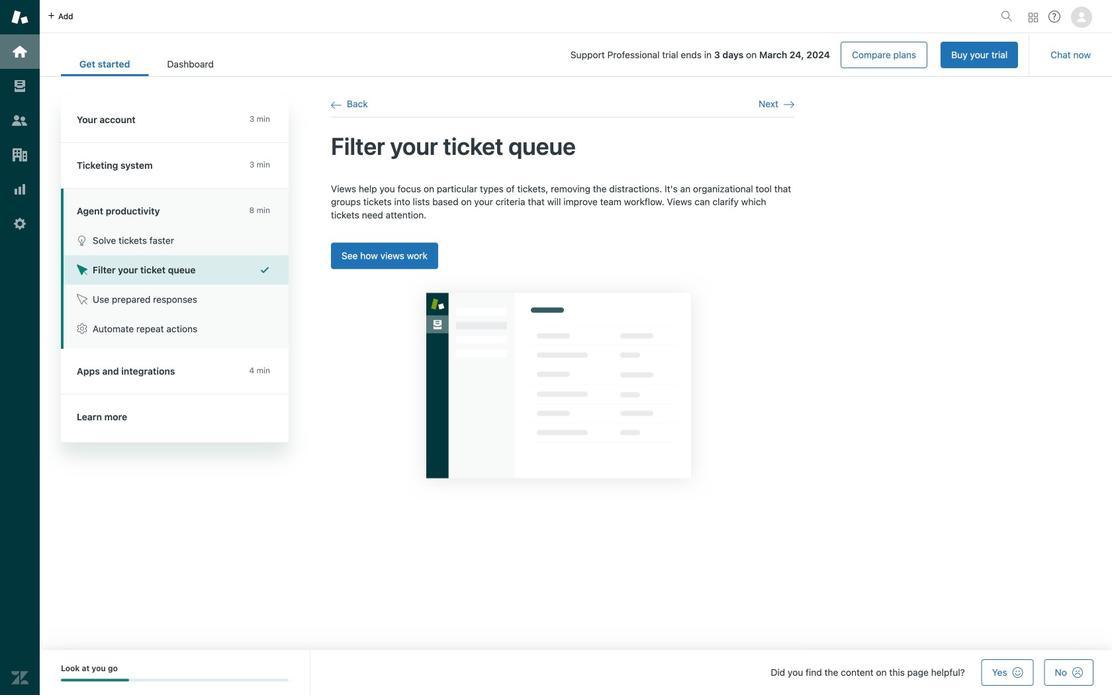 Task type: locate. For each thing, give the bounding box(es) containing it.
customers image
[[11, 112, 28, 129]]

tab
[[149, 52, 232, 76]]

admin image
[[11, 215, 28, 232]]

get help image
[[1049, 11, 1060, 23]]

indicates location of where to select views. image
[[406, 272, 712, 499]]

zendesk products image
[[1029, 13, 1038, 22]]

heading
[[61, 97, 289, 143]]

views image
[[11, 77, 28, 95]]

reporting image
[[11, 181, 28, 198]]

progress bar
[[61, 679, 289, 681]]

zendesk image
[[11, 669, 28, 686]]

tab list
[[61, 52, 232, 76]]



Task type: vqa. For each thing, say whether or not it's contained in the screenshot.
the zendesk image
yes



Task type: describe. For each thing, give the bounding box(es) containing it.
zendesk support image
[[11, 9, 28, 26]]

organizations image
[[11, 146, 28, 164]]

get started image
[[11, 43, 28, 60]]

main element
[[0, 0, 40, 695]]

March 24, 2024 text field
[[759, 49, 830, 60]]



